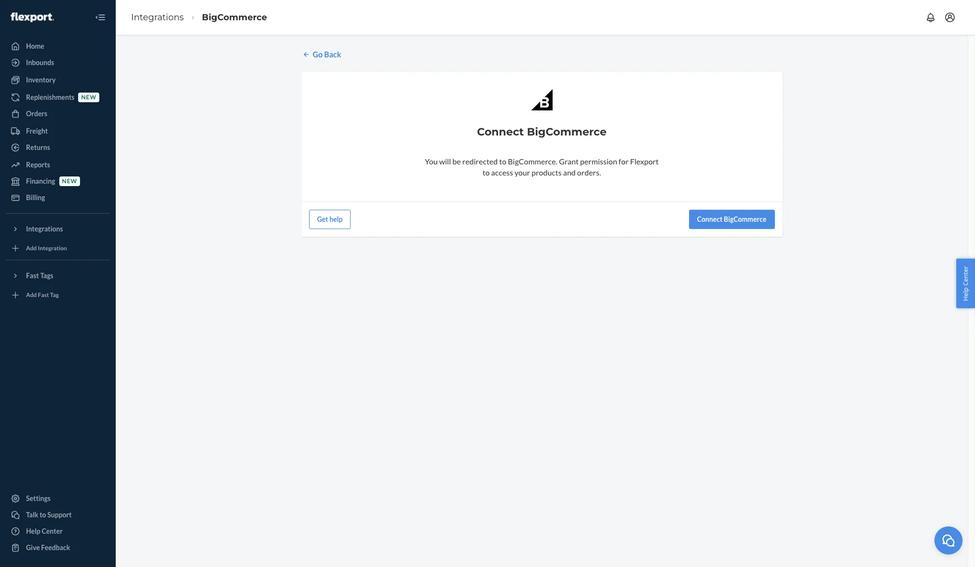 Task type: describe. For each thing, give the bounding box(es) containing it.
connect inside connect bigcommerce button
[[698, 215, 723, 223]]

give feedback
[[26, 544, 70, 552]]

add for add fast tag
[[26, 292, 37, 299]]

grant
[[560, 157, 579, 166]]

help center button
[[957, 259, 976, 309]]

center inside button
[[962, 266, 971, 286]]

new for replenishments
[[81, 94, 97, 101]]

to inside button
[[40, 511, 46, 519]]

home
[[26, 42, 44, 50]]

products
[[532, 168, 562, 177]]

new for financing
[[62, 178, 77, 185]]

returns
[[26, 143, 50, 152]]

go
[[313, 50, 323, 59]]

inbounds
[[26, 58, 54, 67]]

get
[[317, 215, 328, 223]]

open notifications image
[[926, 12, 937, 23]]

give feedback button
[[6, 541, 110, 556]]

settings link
[[6, 491, 110, 507]]

will
[[440, 157, 451, 166]]

0 horizontal spatial center
[[42, 528, 63, 536]]

add fast tag link
[[6, 288, 110, 303]]

add for add integration
[[26, 245, 37, 252]]

tag
[[50, 292, 59, 299]]

tags
[[40, 272, 53, 280]]

back
[[324, 50, 342, 59]]

1 horizontal spatial bigcommerce
[[527, 125, 607, 138]]

orders
[[26, 110, 47, 118]]

orders link
[[6, 106, 110, 122]]

1 horizontal spatial to
[[483, 168, 490, 177]]

go back
[[313, 50, 342, 59]]

help center link
[[6, 524, 110, 540]]

permission
[[581, 157, 618, 166]]

2 horizontal spatial to
[[500, 157, 507, 166]]

be
[[453, 157, 461, 166]]

home link
[[6, 39, 110, 54]]

billing link
[[6, 190, 110, 206]]

fast tags button
[[6, 268, 110, 284]]

open account menu image
[[945, 12, 957, 23]]

bigcommerce link
[[202, 12, 267, 23]]

integrations inside integrations dropdown button
[[26, 225, 63, 233]]

fast tags
[[26, 272, 53, 280]]

freight link
[[6, 124, 110, 139]]

help
[[330, 215, 343, 223]]

bigcommerce inside the breadcrumbs navigation
[[202, 12, 267, 23]]

reports link
[[6, 157, 110, 173]]

bigcommerce inside button
[[725, 215, 767, 223]]

talk to support
[[26, 511, 72, 519]]

inventory link
[[6, 72, 110, 88]]

give
[[26, 544, 40, 552]]

returns link
[[6, 140, 110, 155]]

fast inside dropdown button
[[26, 272, 39, 280]]

inventory
[[26, 76, 56, 84]]

flexport
[[631, 157, 659, 166]]



Task type: vqa. For each thing, say whether or not it's contained in the screenshot.
topmost return
no



Task type: locate. For each thing, give the bounding box(es) containing it.
help center inside button
[[962, 266, 971, 301]]

fast
[[26, 272, 39, 280], [38, 292, 49, 299]]

1 horizontal spatial help center
[[962, 266, 971, 301]]

to
[[500, 157, 507, 166], [483, 168, 490, 177], [40, 511, 46, 519]]

close navigation image
[[95, 12, 106, 23]]

add integration link
[[6, 241, 110, 256]]

1 vertical spatial integrations
[[26, 225, 63, 233]]

add fast tag
[[26, 292, 59, 299]]

center
[[962, 266, 971, 286], [42, 528, 63, 536]]

new
[[81, 94, 97, 101], [62, 178, 77, 185]]

1 horizontal spatial integrations
[[131, 12, 184, 23]]

to right talk
[[40, 511, 46, 519]]

you will be redirected to bigcommerce. grant permission for flexport to access your products and orders.
[[425, 157, 659, 177]]

2 vertical spatial to
[[40, 511, 46, 519]]

1 add from the top
[[26, 245, 37, 252]]

connect bigcommerce
[[477, 125, 607, 138], [698, 215, 767, 223]]

1 vertical spatial help center
[[26, 528, 63, 536]]

new down reports link
[[62, 178, 77, 185]]

to down redirected
[[483, 168, 490, 177]]

connect
[[477, 125, 524, 138], [698, 215, 723, 223]]

2 add from the top
[[26, 292, 37, 299]]

settings
[[26, 495, 51, 503]]

2 vertical spatial bigcommerce
[[725, 215, 767, 223]]

0 horizontal spatial integrations
[[26, 225, 63, 233]]

1 horizontal spatial center
[[962, 266, 971, 286]]

0 horizontal spatial new
[[62, 178, 77, 185]]

1 vertical spatial connect
[[698, 215, 723, 223]]

billing
[[26, 194, 45, 202]]

0 horizontal spatial help
[[26, 528, 40, 536]]

help inside button
[[962, 288, 971, 301]]

0 vertical spatial to
[[500, 157, 507, 166]]

0 vertical spatial connect bigcommerce
[[477, 125, 607, 138]]

0 horizontal spatial to
[[40, 511, 46, 519]]

0 horizontal spatial help center
[[26, 528, 63, 536]]

you
[[425, 157, 438, 166]]

add left 'integration' on the left top of the page
[[26, 245, 37, 252]]

0 vertical spatial help
[[962, 288, 971, 301]]

1 vertical spatial to
[[483, 168, 490, 177]]

ojiud image
[[942, 534, 957, 548]]

1 horizontal spatial help
[[962, 288, 971, 301]]

0 vertical spatial fast
[[26, 272, 39, 280]]

connect bigcommerce button
[[690, 210, 775, 229]]

0 vertical spatial add
[[26, 245, 37, 252]]

fast left tags
[[26, 272, 39, 280]]

integrations inside the breadcrumbs navigation
[[131, 12, 184, 23]]

add down the fast tags
[[26, 292, 37, 299]]

new up orders link
[[81, 94, 97, 101]]

0 horizontal spatial connect
[[477, 125, 524, 138]]

1 vertical spatial fast
[[38, 292, 49, 299]]

access
[[492, 168, 514, 177]]

for
[[619, 157, 629, 166]]

get help button
[[309, 210, 351, 229]]

integration
[[38, 245, 67, 252]]

redirected
[[463, 157, 498, 166]]

1 horizontal spatial connect bigcommerce
[[698, 215, 767, 223]]

connect bigcommerce inside button
[[698, 215, 767, 223]]

1 vertical spatial help
[[26, 528, 40, 536]]

freight
[[26, 127, 48, 135]]

inbounds link
[[6, 55, 110, 70]]

support
[[47, 511, 72, 519]]

0 vertical spatial help center
[[962, 266, 971, 301]]

0 vertical spatial bigcommerce
[[202, 12, 267, 23]]

your
[[515, 168, 531, 177]]

orders.
[[578, 168, 602, 177]]

0 vertical spatial center
[[962, 266, 971, 286]]

financing
[[26, 177, 55, 185]]

integrations
[[131, 12, 184, 23], [26, 225, 63, 233]]

0 horizontal spatial connect bigcommerce
[[477, 125, 607, 138]]

reports
[[26, 161, 50, 169]]

and
[[564, 168, 576, 177]]

0 vertical spatial integrations
[[131, 12, 184, 23]]

1 vertical spatial center
[[42, 528, 63, 536]]

talk to support button
[[6, 508, 110, 523]]

go back button
[[301, 49, 342, 60]]

talk
[[26, 511, 38, 519]]

bigcommerce.
[[508, 157, 558, 166]]

2 horizontal spatial bigcommerce
[[725, 215, 767, 223]]

fast left tag
[[38, 292, 49, 299]]

1 horizontal spatial new
[[81, 94, 97, 101]]

1 horizontal spatial connect
[[698, 215, 723, 223]]

1 vertical spatial new
[[62, 178, 77, 185]]

to up 'access'
[[500, 157, 507, 166]]

0 vertical spatial new
[[81, 94, 97, 101]]

0 vertical spatial connect
[[477, 125, 524, 138]]

1 vertical spatial bigcommerce
[[527, 125, 607, 138]]

feedback
[[41, 544, 70, 552]]

breadcrumbs navigation
[[124, 3, 275, 32]]

get help
[[317, 215, 343, 223]]

flexport logo image
[[11, 12, 54, 22]]

replenishments
[[26, 93, 75, 101]]

1 vertical spatial connect bigcommerce
[[698, 215, 767, 223]]

integrations button
[[6, 222, 110, 237]]

1 vertical spatial add
[[26, 292, 37, 299]]

bigcommerce
[[202, 12, 267, 23], [527, 125, 607, 138], [725, 215, 767, 223]]

add integration
[[26, 245, 67, 252]]

integrations link
[[131, 12, 184, 23]]

0 horizontal spatial bigcommerce
[[202, 12, 267, 23]]

add
[[26, 245, 37, 252], [26, 292, 37, 299]]

help
[[962, 288, 971, 301], [26, 528, 40, 536]]

help center
[[962, 266, 971, 301], [26, 528, 63, 536]]



